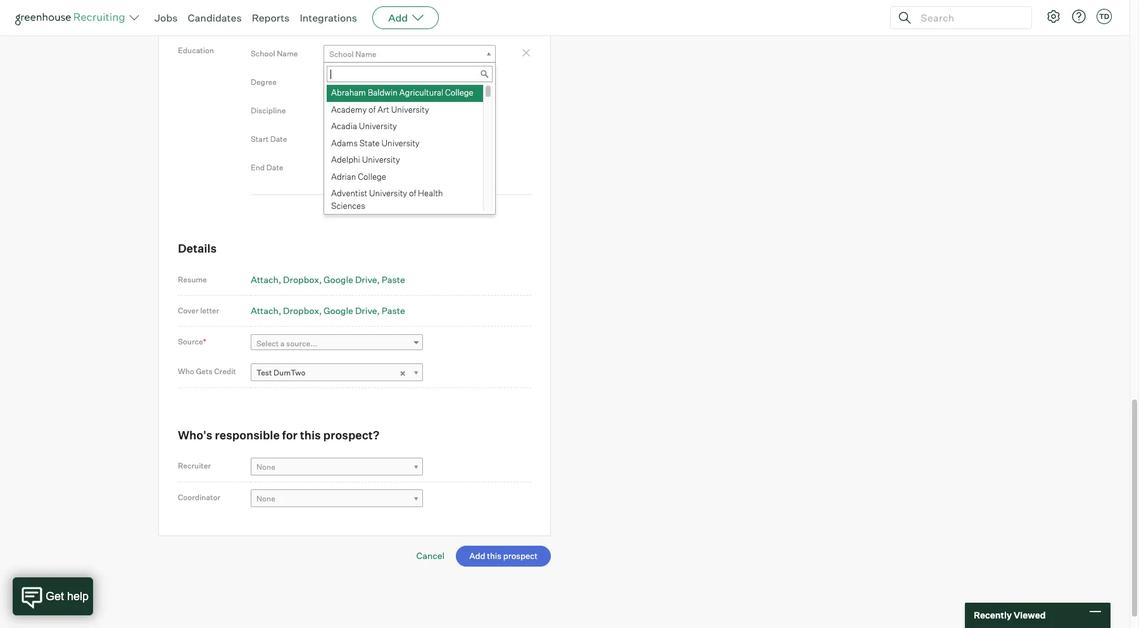 Task type: vqa. For each thing, say whether or not it's contained in the screenshot.
prospect?
yes



Task type: locate. For each thing, give the bounding box(es) containing it.
0 horizontal spatial degree
[[251, 78, 277, 87]]

adventist university of health sciences option
[[327, 186, 483, 215]]

start date
[[251, 134, 287, 144]]

attach link
[[251, 274, 281, 285], [251, 305, 281, 316]]

who gets credit
[[178, 367, 236, 376]]

None text field
[[251, 0, 425, 9]]

*
[[203, 337, 206, 346]]

2 google drive link from the top
[[324, 305, 380, 316]]

1 google drive link from the top
[[324, 274, 380, 285]]

adams state university option
[[327, 135, 483, 152]]

google for cover letter
[[324, 305, 353, 316]]

0 vertical spatial none link
[[251, 458, 423, 476]]

0 horizontal spatial add
[[259, 14, 276, 25]]

0 vertical spatial google drive link
[[324, 274, 380, 285]]

Search text field
[[918, 9, 1020, 27]]

2 none link from the top
[[251, 489, 423, 508]]

2 attach dropbox google drive paste from the top
[[251, 305, 405, 316]]

1 vertical spatial none link
[[251, 489, 423, 508]]

drive for cover letter
[[355, 305, 377, 316]]

degree up start
[[251, 78, 277, 87]]

0 vertical spatial attach
[[251, 274, 279, 285]]

mm text field down "adams"
[[324, 157, 355, 178]]

viewed
[[1014, 610, 1046, 621]]

0 vertical spatial of
[[369, 104, 376, 114]]

1 vertical spatial dropbox link
[[283, 305, 322, 316]]

health
[[418, 188, 443, 198]]

0 vertical spatial attach link
[[251, 274, 281, 285]]

1 vertical spatial paste
[[382, 305, 405, 316]]

2 none from the top
[[256, 494, 275, 503]]

none link for recruiter
[[251, 458, 423, 476]]

1 vertical spatial attach dropbox google drive paste
[[251, 305, 405, 316]]

0 vertical spatial none
[[256, 462, 275, 472]]

1 attach from the top
[[251, 274, 279, 285]]

td button
[[1094, 6, 1114, 27]]

test dumtwo
[[256, 368, 306, 377]]

school name up abraham at top left
[[329, 50, 376, 59]]

2 paste from the top
[[382, 305, 405, 316]]

acadia university option
[[327, 119, 483, 135]]

1 horizontal spatial school name
[[329, 50, 376, 59]]

dropbox
[[283, 274, 319, 285], [283, 305, 319, 316]]

another
[[278, 14, 310, 25]]

who's
[[178, 428, 212, 442]]

1 paste from the top
[[382, 274, 405, 285]]

of down "adrian college" option
[[409, 188, 416, 198]]

adelphi university option
[[327, 152, 483, 169]]

test
[[256, 368, 272, 377]]

2 dropbox from the top
[[283, 305, 319, 316]]

date
[[270, 134, 287, 144], [266, 163, 283, 172]]

0 vertical spatial paste link
[[382, 274, 405, 285]]

responsible
[[215, 428, 280, 442]]

cover
[[178, 306, 199, 315]]

paste link for resume
[[382, 274, 405, 285]]

college
[[445, 88, 473, 98], [358, 171, 386, 182]]

greenhouse recruiting image
[[15, 10, 129, 25]]

candidates link
[[188, 11, 242, 24]]

agricultural
[[399, 88, 443, 98]]

0 vertical spatial google
[[324, 274, 353, 285]]

1 drive from the top
[[355, 274, 377, 285]]

date right end
[[266, 163, 283, 172]]

1 horizontal spatial of
[[409, 188, 416, 198]]

0 vertical spatial attach dropbox google drive paste
[[251, 274, 405, 285]]

1 vertical spatial google
[[324, 305, 353, 316]]

1 vertical spatial date
[[266, 163, 283, 172]]

td
[[1099, 12, 1109, 21]]

of
[[369, 104, 376, 114], [409, 188, 416, 198]]

of left art
[[369, 104, 376, 114]]

adelphi university
[[331, 155, 400, 165]]

university inside adventist university of health sciences
[[369, 188, 407, 198]]

0 vertical spatial paste
[[382, 274, 405, 285]]

dropbox link
[[283, 274, 322, 285], [283, 305, 322, 316]]

college right agricultural
[[445, 88, 473, 98]]

end
[[251, 163, 265, 172]]

select
[[256, 339, 279, 348]]

2 google from the top
[[324, 305, 353, 316]]

2 dropbox link from the top
[[283, 305, 322, 316]]

mm text field for end date
[[324, 157, 355, 178]]

0 horizontal spatial school name
[[251, 49, 298, 59]]

google drive link
[[324, 274, 380, 285], [324, 305, 380, 316]]

0 vertical spatial date
[[270, 134, 287, 144]]

1 vertical spatial dropbox
[[283, 305, 319, 316]]

none for recruiter
[[256, 462, 275, 472]]

date for start date
[[270, 134, 287, 144]]

discipline up the acadia
[[329, 107, 364, 116]]

1 dropbox link from the top
[[283, 274, 322, 285]]

adrian college option
[[327, 169, 483, 186]]

YYYY text field
[[357, 129, 395, 149]]

name
[[277, 49, 298, 59], [355, 50, 376, 59]]

none link for coordinator
[[251, 489, 423, 508]]

1 attach dropbox google drive paste from the top
[[251, 274, 405, 285]]

date for end date
[[266, 163, 283, 172]]

1 horizontal spatial add
[[388, 11, 408, 24]]

2 mm text field from the top
[[324, 157, 355, 178]]

recently viewed
[[974, 610, 1046, 621]]

dropbox for cover letter
[[283, 305, 319, 316]]

college down adelphi university
[[358, 171, 386, 182]]

school down +
[[251, 49, 275, 59]]

2 attach from the top
[[251, 305, 279, 316]]

add right +
[[259, 14, 276, 25]]

school down integrations link
[[329, 50, 354, 59]]

name down another
[[277, 49, 298, 59]]

paste for resume
[[382, 274, 405, 285]]

source *
[[178, 337, 206, 346]]

state
[[360, 138, 380, 148]]

0 horizontal spatial discipline
[[251, 106, 286, 116]]

list box
[[324, 85, 493, 215]]

1 attach link from the top
[[251, 274, 281, 285]]

1 none link from the top
[[251, 458, 423, 476]]

1 vertical spatial of
[[409, 188, 416, 198]]

university down academy of art university
[[359, 121, 397, 131]]

degree
[[251, 78, 277, 87], [329, 78, 355, 88]]

1 vertical spatial mm text field
[[324, 157, 355, 178]]

0 horizontal spatial college
[[358, 171, 386, 182]]

university down acadia university option
[[382, 138, 420, 148]]

add up school name link
[[388, 11, 408, 24]]

td button
[[1097, 9, 1112, 24]]

academy of art university option
[[327, 102, 483, 119]]

1 vertical spatial attach link
[[251, 305, 281, 316]]

2 paste link from the top
[[382, 305, 405, 316]]

paste
[[382, 274, 405, 285], [382, 305, 405, 316]]

1 dropbox from the top
[[283, 274, 319, 285]]

university for acadia university
[[359, 121, 397, 131]]

1 vertical spatial google drive link
[[324, 305, 380, 316]]

0 horizontal spatial school
[[251, 49, 275, 59]]

google drive link for resume
[[324, 274, 380, 285]]

paste link for cover letter
[[382, 305, 405, 316]]

university down abraham baldwin agricultural college option
[[391, 104, 429, 114]]

university down "adrian college" option
[[369, 188, 407, 198]]

+ add another link
[[251, 14, 310, 25]]

mm text field up adelphi
[[324, 129, 355, 149]]

reports
[[252, 11, 290, 24]]

None submit
[[456, 546, 551, 567]]

None text field
[[327, 66, 493, 82]]

1 none from the top
[[256, 462, 275, 472]]

0 vertical spatial dropbox link
[[283, 274, 322, 285]]

1 vertical spatial drive
[[355, 305, 377, 316]]

google
[[324, 274, 353, 285], [324, 305, 353, 316]]

gets
[[196, 367, 213, 376]]

1 paste link from the top
[[382, 274, 405, 285]]

none
[[256, 462, 275, 472], [256, 494, 275, 503]]

attach
[[251, 274, 279, 285], [251, 305, 279, 316]]

0 vertical spatial dropbox
[[283, 274, 319, 285]]

1 vertical spatial attach
[[251, 305, 279, 316]]

discipline
[[251, 106, 286, 116], [329, 107, 364, 116]]

2 drive from the top
[[355, 305, 377, 316]]

school name down the + add another on the top
[[251, 49, 298, 59]]

school name
[[251, 49, 298, 59], [329, 50, 376, 59]]

adams
[[331, 138, 358, 148]]

university inside option
[[382, 138, 420, 148]]

details
[[178, 242, 217, 255]]

1 horizontal spatial college
[[445, 88, 473, 98]]

name up baldwin
[[355, 50, 376, 59]]

date right start
[[270, 134, 287, 144]]

coordinator
[[178, 493, 220, 502]]

adrian college
[[331, 171, 386, 182]]

0 vertical spatial mm text field
[[324, 129, 355, 149]]

add inside "popup button"
[[388, 11, 408, 24]]

1 mm text field from the top
[[324, 129, 355, 149]]

acadia university
[[331, 121, 397, 131]]

attach dropbox google drive paste
[[251, 274, 405, 285], [251, 305, 405, 316]]

2 attach link from the top
[[251, 305, 281, 316]]

degree up academy
[[329, 78, 355, 88]]

drive
[[355, 274, 377, 285], [355, 305, 377, 316]]

0 vertical spatial drive
[[355, 274, 377, 285]]

university
[[391, 104, 429, 114], [359, 121, 397, 131], [382, 138, 420, 148], [362, 155, 400, 165], [369, 188, 407, 198]]

1 vertical spatial college
[[358, 171, 386, 182]]

school
[[251, 49, 275, 59], [329, 50, 354, 59]]

add
[[388, 11, 408, 24], [259, 14, 276, 25]]

university down adams state university
[[362, 155, 400, 165]]

none link
[[251, 458, 423, 476], [251, 489, 423, 508]]

MM text field
[[324, 129, 355, 149], [324, 157, 355, 178]]

1 vertical spatial none
[[256, 494, 275, 503]]

0 horizontal spatial of
[[369, 104, 376, 114]]

attach dropbox google drive paste for cover letter
[[251, 305, 405, 316]]

1 horizontal spatial discipline
[[329, 107, 364, 116]]

discipline up start date
[[251, 106, 286, 116]]

1 google from the top
[[324, 274, 353, 285]]

cancel link
[[416, 550, 445, 561]]

paste link
[[382, 274, 405, 285], [382, 305, 405, 316]]

abraham
[[331, 88, 366, 98]]

none for coordinator
[[256, 494, 275, 503]]

1 vertical spatial paste link
[[382, 305, 405, 316]]



Task type: describe. For each thing, give the bounding box(es) containing it.
of inside academy of art university 'option'
[[369, 104, 376, 114]]

integrations link
[[300, 11, 357, 24]]

prospect?
[[323, 428, 379, 442]]

degree link
[[324, 74, 496, 92]]

who
[[178, 367, 194, 376]]

resume
[[178, 275, 207, 284]]

who's responsible for this prospect?
[[178, 428, 379, 442]]

discipline link
[[324, 102, 496, 120]]

select a source... link
[[251, 334, 423, 353]]

attach link for cover letter
[[251, 305, 281, 316]]

adventist
[[331, 188, 367, 198]]

abraham baldwin agricultural college option
[[327, 85, 483, 102]]

acadia
[[331, 121, 357, 131]]

select a source...
[[256, 339, 317, 348]]

letter
[[200, 306, 219, 315]]

source...
[[286, 339, 317, 348]]

attach dropbox google drive paste for resume
[[251, 274, 405, 285]]

source
[[178, 337, 203, 346]]

recently
[[974, 610, 1012, 621]]

mm text field for start date
[[324, 129, 355, 149]]

of inside adventist university of health sciences
[[409, 188, 416, 198]]

YYYY text field
[[357, 157, 395, 178]]

discipline inside discipline link
[[329, 107, 364, 116]]

academy of art university
[[331, 104, 429, 114]]

university inside 'option'
[[391, 104, 429, 114]]

education
[[178, 46, 214, 55]]

integrations
[[300, 11, 357, 24]]

start
[[251, 134, 269, 144]]

dropbox link for cover letter
[[283, 305, 322, 316]]

adams state university
[[331, 138, 420, 148]]

0 horizontal spatial name
[[277, 49, 298, 59]]

google for resume
[[324, 274, 353, 285]]

list box containing abraham baldwin agricultural college
[[324, 85, 493, 215]]

jobs link
[[155, 11, 178, 24]]

dropbox for resume
[[283, 274, 319, 285]]

paste for cover letter
[[382, 305, 405, 316]]

a
[[280, 339, 285, 348]]

recruiter
[[178, 461, 211, 471]]

dropbox link for resume
[[283, 274, 322, 285]]

+
[[251, 14, 257, 25]]

university for adventist university of health sciences
[[369, 188, 407, 198]]

university for adelphi university
[[362, 155, 400, 165]]

configure image
[[1046, 9, 1061, 24]]

this
[[300, 428, 321, 442]]

jobs
[[155, 11, 178, 24]]

credit
[[214, 367, 236, 376]]

attach link for resume
[[251, 274, 281, 285]]

dumtwo
[[274, 368, 306, 377]]

reports link
[[252, 11, 290, 24]]

sciences
[[331, 201, 365, 211]]

adelphi
[[331, 155, 360, 165]]

school name inside school name link
[[329, 50, 376, 59]]

candidates
[[188, 11, 242, 24]]

academy
[[331, 104, 367, 114]]

+ add another
[[251, 14, 310, 25]]

1 horizontal spatial school
[[329, 50, 354, 59]]

cover letter
[[178, 306, 219, 315]]

adrian
[[331, 171, 356, 182]]

attach for resume
[[251, 274, 279, 285]]

art
[[378, 104, 389, 114]]

drive for resume
[[355, 274, 377, 285]]

school name link
[[324, 45, 496, 64]]

google drive link for cover letter
[[324, 305, 380, 316]]

end date
[[251, 163, 283, 172]]

attach for cover letter
[[251, 305, 279, 316]]

for
[[282, 428, 298, 442]]

abraham baldwin agricultural college
[[331, 88, 473, 98]]

adventist university of health sciences
[[331, 188, 443, 211]]

add button
[[372, 6, 439, 29]]

cancel
[[416, 550, 445, 561]]

test dumtwo link
[[251, 363, 423, 382]]

baldwin
[[368, 88, 398, 98]]

1 horizontal spatial degree
[[329, 78, 355, 88]]

0 vertical spatial college
[[445, 88, 473, 98]]

1 horizontal spatial name
[[355, 50, 376, 59]]



